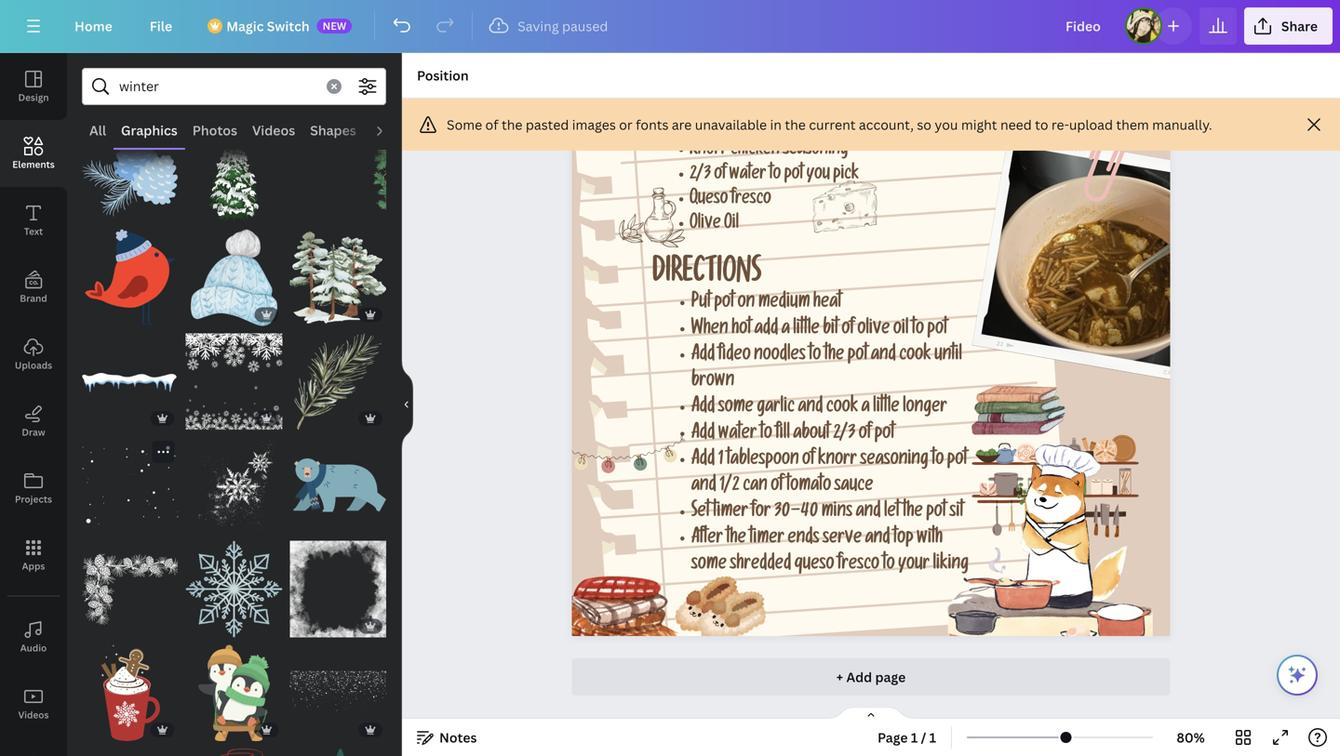 Task type: vqa. For each thing, say whether or not it's contained in the screenshot.
WHEN
yes



Task type: locate. For each thing, give the bounding box(es) containing it.
notes
[[439, 729, 477, 747]]

30-
[[774, 504, 801, 523]]

of
[[485, 116, 498, 134], [714, 167, 726, 185], [842, 321, 854, 340], [859, 425, 871, 445], [802, 452, 815, 471], [771, 478, 783, 497]]

hide image
[[401, 360, 413, 449]]

some down after
[[691, 556, 727, 576]]

olive
[[857, 321, 890, 340]]

are
[[672, 116, 692, 134]]

0 horizontal spatial audio
[[20, 642, 47, 655]]

fresco down serve
[[838, 556, 879, 576]]

re-
[[1052, 116, 1069, 134]]

to inside knorr chicken seasoning 2/3 of water to pot you pick queso fresco olive oil
[[769, 167, 781, 185]]

queso
[[690, 191, 728, 210]]

hot
[[732, 321, 751, 340]]

water inside knorr chicken seasoning 2/3 of water to pot you pick queso fresco olive oil
[[729, 167, 766, 185]]

canva assistant image
[[1286, 664, 1308, 687]]

0 horizontal spatial 1
[[718, 452, 723, 471]]

little
[[793, 321, 820, 340], [873, 399, 900, 419]]

audio down apps
[[20, 642, 47, 655]]

1 vertical spatial a
[[861, 399, 870, 419]]

the right 'in' at the right of the page
[[785, 116, 806, 134]]

and
[[871, 347, 896, 366], [798, 399, 823, 419], [691, 478, 716, 497], [856, 504, 881, 523], [865, 530, 890, 550]]

audio inside side panel tab list
[[20, 642, 47, 655]]

2/3 up knorr
[[833, 425, 855, 445]]

projects
[[15, 493, 52, 506]]

1 left /
[[911, 729, 918, 747]]

+ add page button
[[572, 659, 1170, 696]]

page 1 / 1
[[878, 729, 936, 747]]

0 horizontal spatial videos
[[18, 709, 49, 722]]

audio button down apps
[[0, 604, 67, 671]]

1 vertical spatial seasoning
[[860, 452, 929, 471]]

fresco inside knorr chicken seasoning 2/3 of water to pot you pick queso fresco olive oil
[[731, 191, 771, 210]]

80% button
[[1161, 723, 1221, 753]]

videos button
[[245, 113, 303, 148], [0, 671, 67, 738]]

audio
[[371, 121, 408, 139], [20, 642, 47, 655]]

a right add
[[781, 321, 790, 340]]

page
[[878, 729, 908, 747]]

share
[[1281, 17, 1318, 35]]

audio button right the shapes
[[364, 113, 416, 148]]

to down the 'longer'
[[932, 452, 944, 471]]

videos inside side panel tab list
[[18, 709, 49, 722]]

little left bit
[[793, 321, 820, 340]]

set
[[691, 504, 710, 523]]

0 horizontal spatial 2/3
[[690, 167, 711, 185]]

cook down oil
[[899, 347, 931, 366]]

0 vertical spatial cook
[[899, 347, 931, 366]]

0 horizontal spatial audio button
[[0, 604, 67, 671]]

0 horizontal spatial cook
[[826, 399, 858, 419]]

1 horizontal spatial fresco
[[838, 556, 879, 576]]

and left let
[[856, 504, 881, 523]]

fideo
[[718, 347, 751, 366]]

when
[[691, 321, 728, 340]]

1 horizontal spatial little
[[873, 399, 900, 419]]

upload
[[1069, 116, 1113, 134]]

add inside "+ add page" button
[[846, 669, 872, 686]]

to right noodles
[[809, 347, 821, 366]]

add
[[691, 347, 715, 366], [691, 399, 715, 419], [691, 425, 715, 445], [691, 452, 715, 471], [846, 669, 872, 686]]

0 vertical spatial 2/3
[[690, 167, 711, 185]]

some down brown
[[718, 399, 754, 419]]

saving paused
[[518, 17, 608, 35]]

1 horizontal spatial 1
[[911, 729, 918, 747]]

watercolor christmas border image
[[290, 126, 386, 222]]

and left top
[[865, 530, 890, 550]]

0 horizontal spatial little
[[793, 321, 820, 340]]

0 horizontal spatial a
[[781, 321, 790, 340]]

water down chicken
[[729, 167, 766, 185]]

1 vertical spatial some
[[691, 556, 727, 576]]

group
[[82, 126, 178, 222], [186, 126, 282, 222], [290, 126, 386, 222], [82, 218, 178, 326], [186, 218, 282, 326], [290, 218, 386, 326], [82, 322, 178, 430], [186, 322, 282, 430], [290, 322, 386, 430], [186, 426, 282, 534], [290, 426, 386, 534], [82, 437, 178, 534], [186, 530, 282, 638], [290, 530, 386, 638], [186, 634, 282, 742], [290, 634, 386, 742], [82, 645, 178, 742], [152, 738, 175, 757], [186, 738, 282, 757], [290, 738, 386, 757]]

snow cap with icicle ornament winter decoration image
[[82, 333, 178, 430]]

little left the 'longer'
[[873, 399, 900, 419]]

timer down for at the right of page
[[749, 530, 784, 550]]

pot right about
[[874, 425, 895, 445]]

with
[[917, 530, 943, 550]]

chicken
[[731, 142, 780, 161]]

a left the 'longer'
[[861, 399, 870, 419]]

1 vertical spatial videos
[[18, 709, 49, 722]]

audio right shapes button
[[371, 121, 408, 139]]

in
[[770, 116, 782, 134]]

0 vertical spatial a
[[781, 321, 790, 340]]

position button
[[409, 60, 476, 90]]

to left fill
[[760, 425, 772, 445]]

videos
[[252, 121, 295, 139], [18, 709, 49, 722]]

medium
[[758, 295, 810, 314]]

0 vertical spatial fresco
[[731, 191, 771, 210]]

cook
[[899, 347, 931, 366], [826, 399, 858, 419]]

1 horizontal spatial videos
[[252, 121, 295, 139]]

pot down olive
[[848, 347, 868, 366]]

1 vertical spatial timer
[[749, 530, 784, 550]]

1 vertical spatial videos button
[[0, 671, 67, 738]]

file button
[[135, 7, 187, 45]]

elements
[[12, 158, 55, 171]]

heat
[[813, 295, 842, 314]]

seasoning down some of the pasted images or fonts are unavailable in the current account, so you might need to re-upload them manually.
[[783, 142, 848, 161]]

you right so
[[935, 116, 958, 134]]

1 inside put pot on medium heat when hot add a little bit of olive oil to pot add fideo noodles to the pot and cook until brown add some garlic and cook a little longer add water to fill about 2/3 of pot add 1 tablespoon of knorr seasoning to pot and 1/2 can of tomato sauce set timer for 30-40 mins and let the pot sit after the timer ends serve and top with some shredded queso fresco to your liking
[[718, 452, 723, 471]]

1 vertical spatial fresco
[[838, 556, 879, 576]]

fresco up oil
[[731, 191, 771, 210]]

1 horizontal spatial videos button
[[245, 113, 303, 148]]

1 vertical spatial you
[[806, 167, 830, 185]]

water up the tablespoon
[[718, 425, 757, 445]]

1 horizontal spatial a
[[861, 399, 870, 419]]

to left re- on the right of the page
[[1035, 116, 1048, 134]]

2/3 down "knorr"
[[690, 167, 711, 185]]

all button
[[82, 113, 114, 148]]

0 horizontal spatial timer
[[713, 504, 748, 523]]

olive oil hand drawn image
[[619, 188, 685, 248]]

to down chicken
[[769, 167, 781, 185]]

cook up about
[[826, 399, 858, 419]]

saving
[[518, 17, 559, 35]]

a
[[781, 321, 790, 340], [861, 399, 870, 419]]

can
[[743, 478, 768, 497]]

design
[[18, 91, 49, 104]]

add
[[754, 321, 778, 340]]

oil
[[893, 321, 909, 340]]

to right oil
[[912, 321, 924, 340]]

the
[[502, 116, 523, 134], [785, 116, 806, 134], [824, 347, 844, 366], [903, 504, 923, 523], [726, 530, 746, 550]]

for
[[751, 504, 771, 523]]

seasoning inside knorr chicken seasoning 2/3 of water to pot you pick queso fresco olive oil
[[783, 142, 848, 161]]

notes button
[[409, 723, 484, 753]]

text button
[[0, 187, 67, 254]]

red coffee mug winter holidays flat illustration image
[[82, 645, 178, 742]]

apps
[[22, 560, 45, 573]]

0 horizontal spatial you
[[806, 167, 830, 185]]

1 horizontal spatial seasoning
[[860, 452, 929, 471]]

water
[[729, 167, 766, 185], [718, 425, 757, 445]]

1 horizontal spatial you
[[935, 116, 958, 134]]

snow winter background image
[[186, 333, 282, 430]]

1 vertical spatial water
[[718, 425, 757, 445]]

need
[[1000, 116, 1032, 134]]

home
[[74, 17, 112, 35]]

1 up 1/2 on the bottom of page
[[718, 452, 723, 471]]

uploads
[[15, 359, 52, 372]]

0 vertical spatial audio
[[371, 121, 408, 139]]

and down olive
[[871, 347, 896, 366]]

bit
[[823, 321, 838, 340]]

seasoning up sauce
[[860, 452, 929, 471]]

uploads button
[[0, 321, 67, 388]]

2/3 inside knorr chicken seasoning 2/3 of water to pot you pick queso fresco olive oil
[[690, 167, 711, 185]]

some
[[447, 116, 482, 134]]

pot up sit at right bottom
[[947, 452, 967, 471]]

photos button
[[185, 113, 245, 148]]

1 horizontal spatial 2/3
[[833, 425, 855, 445]]

you left pick
[[806, 167, 830, 185]]

40
[[801, 504, 818, 523]]

polar bear with scarf flat vector image
[[290, 437, 386, 534]]

of right some
[[485, 116, 498, 134]]

timer down 1/2 on the bottom of page
[[713, 504, 748, 523]]

1 vertical spatial audio
[[20, 642, 47, 655]]

0 vertical spatial seasoning
[[783, 142, 848, 161]]

magic switch
[[226, 17, 310, 35]]

1 right /
[[929, 729, 936, 747]]

page
[[875, 669, 906, 686]]

knorr
[[818, 452, 857, 471]]

knorr chicken seasoning 2/3 of water to pot you pick queso fresco olive oil
[[690, 142, 859, 235]]

fill
[[775, 425, 790, 445]]

0 horizontal spatial seasoning
[[783, 142, 848, 161]]

0 vertical spatial water
[[729, 167, 766, 185]]

shapes
[[310, 121, 356, 139]]

1 vertical spatial cook
[[826, 399, 858, 419]]

knorr
[[690, 142, 728, 161]]

of up queso
[[714, 167, 726, 185]]

pot left pick
[[784, 167, 803, 185]]

oil
[[724, 216, 739, 235]]

tablespoon
[[727, 452, 799, 471]]

2 horizontal spatial 1
[[929, 729, 936, 747]]

1 horizontal spatial cook
[[899, 347, 931, 366]]

1 horizontal spatial audio button
[[364, 113, 416, 148]]

mins
[[821, 504, 853, 523]]

0 horizontal spatial fresco
[[731, 191, 771, 210]]

1 vertical spatial 2/3
[[833, 425, 855, 445]]

draw button
[[0, 388, 67, 455]]

1 vertical spatial audio button
[[0, 604, 67, 671]]

vintage winter snowflake image
[[186, 541, 282, 638]]



Task type: describe. For each thing, give the bounding box(es) containing it.
2/3 inside put pot on medium heat when hot add a little bit of olive oil to pot add fideo noodles to the pot and cook until brown add some garlic and cook a little longer add water to fill about 2/3 of pot add 1 tablespoon of knorr seasoning to pot and 1/2 can of tomato sauce set timer for 30-40 mins and let the pot sit after the timer ends serve and top with some shredded queso fresco to your liking
[[833, 425, 855, 445]]

1 vertical spatial little
[[873, 399, 900, 419]]

falling winter snow flakes image
[[290, 645, 386, 742]]

images
[[572, 116, 616, 134]]

pot inside knorr chicken seasoning 2/3 of water to pot you pick queso fresco olive oil
[[784, 167, 803, 185]]

all
[[89, 121, 106, 139]]

text
[[24, 225, 43, 238]]

knit winter mitten pair image
[[186, 749, 282, 757]]

pick
[[833, 167, 859, 185]]

of right about
[[859, 425, 871, 445]]

seasoning inside put pot on medium heat when hot add a little bit of olive oil to pot add fideo noodles to the pot and cook until brown add some garlic and cook a little longer add water to fill about 2/3 of pot add 1 tablespoon of knorr seasoning to pot and 1/2 can of tomato sauce set timer for 30-40 mins and let the pot sit after the timer ends serve and top with some shredded queso fresco to your liking
[[860, 452, 929, 471]]

shapes button
[[303, 113, 364, 148]]

0 vertical spatial audio button
[[364, 113, 416, 148]]

fir tree covered in snow illustration image
[[186, 126, 282, 222]]

you inside knorr chicken seasoning 2/3 of water to pot you pick queso fresco olive oil
[[806, 167, 830, 185]]

brand
[[20, 292, 47, 305]]

some of the pasted images or fonts are unavailable in the current account, so you might need to re-upload them manually.
[[447, 116, 1212, 134]]

snow fall background image
[[82, 437, 178, 534]]

1 horizontal spatial timer
[[749, 530, 784, 550]]

penguins sledding. leisure activities in winter image
[[186, 645, 282, 742]]

0 vertical spatial little
[[793, 321, 820, 340]]

top
[[893, 530, 914, 550]]

spruce branch. watercolor winter twig. image
[[290, 333, 386, 430]]

of inside knorr chicken seasoning 2/3 of water to pot you pick queso fresco olive oil
[[714, 167, 726, 185]]

your
[[898, 556, 930, 576]]

graphics button
[[114, 113, 185, 148]]

0 vertical spatial videos
[[252, 121, 295, 139]]

sit
[[950, 504, 964, 523]]

main menu bar
[[0, 0, 1340, 53]]

magic
[[226, 17, 264, 35]]

storybook fairytale wreath image
[[82, 126, 178, 222]]

the right after
[[726, 530, 746, 550]]

until
[[934, 347, 962, 366]]

account,
[[859, 116, 914, 134]]

switch
[[267, 17, 310, 35]]

design button
[[0, 53, 67, 120]]

or
[[619, 116, 633, 134]]

the down bit
[[824, 347, 844, 366]]

longer
[[903, 399, 947, 419]]

home link
[[60, 7, 127, 45]]

fresco inside put pot on medium heat when hot add a little bit of olive oil to pot add fideo noodles to the pot and cook until brown add some garlic and cook a little longer add water to fill about 2/3 of pot add 1 tablespoon of knorr seasoning to pot and 1/2 can of tomato sauce set timer for 30-40 mins and let the pot sit after the timer ends serve and top with some shredded queso fresco to your liking
[[838, 556, 879, 576]]

tomato
[[787, 478, 831, 497]]

watercolor winter trees with snow image
[[290, 230, 386, 326]]

current
[[809, 116, 856, 134]]

after
[[691, 530, 723, 550]]

the right let
[[903, 504, 923, 523]]

Search elements search field
[[119, 69, 315, 104]]

winter red bird illustration image
[[82, 230, 178, 326]]

might
[[961, 116, 997, 134]]

1 horizontal spatial audio
[[371, 121, 408, 139]]

paused
[[562, 17, 608, 35]]

brand button
[[0, 254, 67, 321]]

unavailable
[[695, 116, 767, 134]]

photos
[[192, 121, 237, 139]]

water inside put pot on medium heat when hot add a little bit of olive oil to pot add fideo noodles to the pot and cook until brown add some garlic and cook a little longer add water to fill about 2/3 of pot add 1 tablespoon of knorr seasoning to pot and 1/2 can of tomato sauce set timer for 30-40 mins and let the pot sit after the timer ends serve and top with some shredded queso fresco to your liking
[[718, 425, 757, 445]]

new
[[323, 19, 346, 33]]

brown
[[691, 373, 735, 393]]

put pot on medium heat when hot add a little bit of olive oil to pot add fideo noodles to the pot and cook until brown add some garlic and cook a little longer add water to fill about 2/3 of pot add 1 tablespoon of knorr seasoning to pot and 1/2 can of tomato sauce set timer for 30-40 mins and let the pot sit after the timer ends serve and top with some shredded queso fresco to your liking
[[691, 295, 969, 576]]

them
[[1116, 116, 1149, 134]]

to left your
[[883, 556, 895, 576]]

and left 1/2 on the bottom of page
[[691, 478, 716, 497]]

+ add page
[[836, 669, 906, 686]]

snowflakes image
[[186, 437, 282, 534]]

ends
[[788, 530, 819, 550]]

blue knitted winter hat with pompone image
[[186, 230, 282, 326]]

about
[[793, 425, 830, 445]]

let
[[884, 504, 900, 523]]

of right can
[[771, 478, 783, 497]]

0 vertical spatial timer
[[713, 504, 748, 523]]

file
[[150, 17, 172, 35]]

show pages image
[[826, 706, 916, 721]]

of up tomato
[[802, 452, 815, 471]]

queso
[[794, 556, 834, 576]]

manually.
[[1152, 116, 1212, 134]]

pot left sit at right bottom
[[926, 504, 946, 523]]

pot up 'until'
[[927, 321, 947, 340]]

directions
[[652, 261, 761, 292]]

winter frame illustration image
[[290, 541, 386, 638]]

fonts
[[636, 116, 669, 134]]

0 vertical spatial some
[[718, 399, 754, 419]]

pasted
[[526, 116, 569, 134]]

olive
[[690, 216, 721, 235]]

the left pasted
[[502, 116, 523, 134]]

side panel tab list
[[0, 53, 67, 757]]

projects button
[[0, 455, 67, 522]]

saving paused status
[[480, 15, 617, 37]]

and up about
[[798, 399, 823, 419]]

position
[[417, 67, 469, 84]]

0 vertical spatial you
[[935, 116, 958, 134]]

serve
[[823, 530, 862, 550]]

/
[[921, 729, 926, 747]]

0 horizontal spatial videos button
[[0, 671, 67, 738]]

so
[[917, 116, 932, 134]]

elements button
[[0, 120, 67, 187]]

share button
[[1244, 7, 1333, 45]]

put
[[691, 295, 711, 314]]

80%
[[1177, 729, 1205, 747]]

shredded
[[730, 556, 791, 576]]

of right bit
[[842, 321, 854, 340]]

Design title text field
[[1051, 7, 1118, 45]]

liking
[[933, 556, 969, 576]]

0 vertical spatial videos button
[[245, 113, 303, 148]]

draw
[[22, 426, 45, 439]]

pot left on
[[714, 295, 734, 314]]

+
[[836, 669, 843, 686]]

noodles
[[754, 347, 806, 366]]

graphics
[[121, 121, 178, 139]]

snow textured pyramidal christmas tree image
[[290, 749, 386, 757]]

apps button
[[0, 522, 67, 589]]



